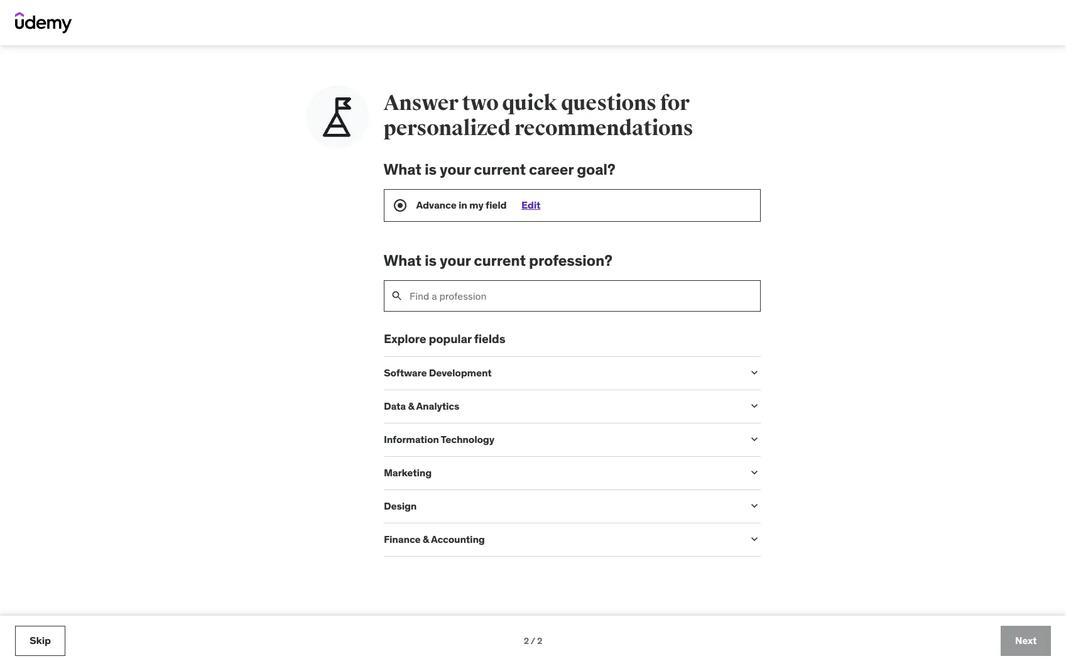 Task type: locate. For each thing, give the bounding box(es) containing it.
2 small image from the top
[[748, 400, 761, 413]]

current up field
[[474, 160, 526, 179]]

what
[[384, 160, 422, 179], [384, 251, 422, 270]]

is up advance
[[425, 160, 437, 179]]

submit search image
[[391, 290, 403, 302]]

design
[[384, 499, 417, 512]]

1 horizontal spatial 2
[[538, 635, 543, 647]]

what up submit search image on the left top of the page
[[384, 251, 422, 270]]

in
[[459, 199, 468, 211]]

2 left /
[[524, 635, 529, 647]]

0 vertical spatial what
[[384, 160, 422, 179]]

what is your current profession?
[[384, 251, 613, 270]]

what up advance
[[384, 160, 422, 179]]

0 vertical spatial is
[[425, 160, 437, 179]]

current for profession?
[[474, 251, 526, 270]]

current down field
[[474, 251, 526, 270]]

marketing
[[384, 466, 432, 479]]

&
[[408, 399, 414, 412], [423, 533, 429, 545]]

fields
[[474, 331, 505, 346]]

small image
[[748, 367, 761, 379], [748, 400, 761, 413], [748, 500, 761, 513], [748, 533, 761, 546]]

software
[[384, 366, 427, 379]]

questions
[[561, 90, 657, 116]]

0 horizontal spatial &
[[408, 399, 414, 412]]

my
[[470, 199, 484, 211]]

advance in my field
[[417, 199, 507, 211]]

1 current from the top
[[474, 160, 526, 179]]

& for analytics
[[408, 399, 414, 412]]

answer two quick questions for personalized recommendations
[[384, 90, 694, 141]]

& for accounting
[[423, 533, 429, 545]]

0 vertical spatial current
[[474, 160, 526, 179]]

two
[[462, 90, 499, 116]]

1 vertical spatial current
[[474, 251, 526, 270]]

current
[[474, 160, 526, 179], [474, 251, 526, 270]]

technology
[[441, 433, 494, 445]]

information
[[384, 433, 439, 445]]

what is your current career goal?
[[384, 160, 616, 179]]

finance & accounting button
[[384, 533, 738, 545]]

small image for software
[[748, 367, 761, 379]]

your for what is your current profession?
[[440, 251, 471, 270]]

2 is from the top
[[425, 251, 437, 270]]

& right the finance at the left bottom
[[423, 533, 429, 545]]

1 small image from the top
[[748, 433, 761, 446]]

your
[[440, 160, 471, 179], [440, 251, 471, 270]]

2 what from the top
[[384, 251, 422, 270]]

1 small image from the top
[[748, 367, 761, 379]]

explore popular fields
[[384, 331, 505, 346]]

advance
[[417, 199, 457, 211]]

& right data
[[408, 399, 414, 412]]

recommendations
[[515, 115, 694, 141]]

design button
[[384, 499, 738, 512]]

next
[[1016, 635, 1037, 647]]

2
[[524, 635, 529, 647], [538, 635, 543, 647]]

1 horizontal spatial &
[[423, 533, 429, 545]]

0 horizontal spatial 2
[[524, 635, 529, 647]]

your for what is your current career goal?
[[440, 160, 471, 179]]

current for career
[[474, 160, 526, 179]]

data & analytics
[[384, 399, 459, 412]]

information technology
[[384, 433, 494, 445]]

0 vertical spatial &
[[408, 399, 414, 412]]

/
[[531, 635, 536, 647]]

1 vertical spatial your
[[440, 251, 471, 270]]

data
[[384, 399, 406, 412]]

2 your from the top
[[440, 251, 471, 270]]

finance
[[384, 533, 421, 545]]

1 what from the top
[[384, 160, 422, 179]]

your up advance in my field
[[440, 160, 471, 179]]

2 right /
[[538, 635, 543, 647]]

is down advance
[[425, 251, 437, 270]]

2 current from the top
[[474, 251, 526, 270]]

field
[[486, 199, 507, 211]]

1 is from the top
[[425, 160, 437, 179]]

2 small image from the top
[[748, 467, 761, 479]]

0 vertical spatial small image
[[748, 433, 761, 446]]

1 vertical spatial is
[[425, 251, 437, 270]]

& inside dropdown button
[[423, 533, 429, 545]]

for
[[661, 90, 690, 116]]

0 vertical spatial your
[[440, 160, 471, 179]]

is
[[425, 160, 437, 179], [425, 251, 437, 270]]

4 small image from the top
[[748, 533, 761, 546]]

& inside dropdown button
[[408, 399, 414, 412]]

1 vertical spatial small image
[[748, 467, 761, 479]]

your down advance in my field
[[440, 251, 471, 270]]

1 vertical spatial &
[[423, 533, 429, 545]]

1 your from the top
[[440, 160, 471, 179]]

analytics
[[416, 399, 459, 412]]

2 2 from the left
[[538, 635, 543, 647]]

1 vertical spatial what
[[384, 251, 422, 270]]

small image
[[748, 433, 761, 446], [748, 467, 761, 479]]



Task type: vqa. For each thing, say whether or not it's contained in the screenshot.
(348)
no



Task type: describe. For each thing, give the bounding box(es) containing it.
1 2 from the left
[[524, 635, 529, 647]]

edit
[[522, 199, 541, 211]]

software development button
[[384, 366, 738, 379]]

accounting
[[431, 533, 485, 545]]

information technology button
[[384, 433, 738, 445]]

data & analytics button
[[384, 399, 738, 412]]

small image for finance
[[748, 533, 761, 546]]

2 / 2
[[524, 635, 543, 647]]

is for what is your current career goal?
[[425, 160, 437, 179]]

small image for marketing
[[748, 467, 761, 479]]

what for what is your current profession?
[[384, 251, 422, 270]]

what for what is your current career goal?
[[384, 160, 422, 179]]

edit button
[[522, 199, 541, 211]]

personalized
[[384, 115, 511, 141]]

quick
[[503, 90, 558, 116]]

marketing button
[[384, 466, 738, 479]]

answer
[[384, 90, 459, 116]]

career
[[529, 160, 574, 179]]

profession?
[[529, 251, 613, 270]]

skip link
[[15, 626, 65, 656]]

Find a profession text field
[[410, 281, 760, 311]]

small image for data
[[748, 400, 761, 413]]

skip
[[30, 635, 51, 647]]

explore
[[384, 331, 426, 346]]

software development
[[384, 366, 492, 379]]

small image for information technology
[[748, 433, 761, 446]]

finance & accounting
[[384, 533, 485, 545]]

3 small image from the top
[[748, 500, 761, 513]]

next button
[[1002, 626, 1052, 656]]

goal?
[[577, 160, 616, 179]]

is for what is your current profession?
[[425, 251, 437, 270]]

udemy image
[[15, 12, 72, 33]]

development
[[429, 366, 492, 379]]

popular
[[429, 331, 472, 346]]



